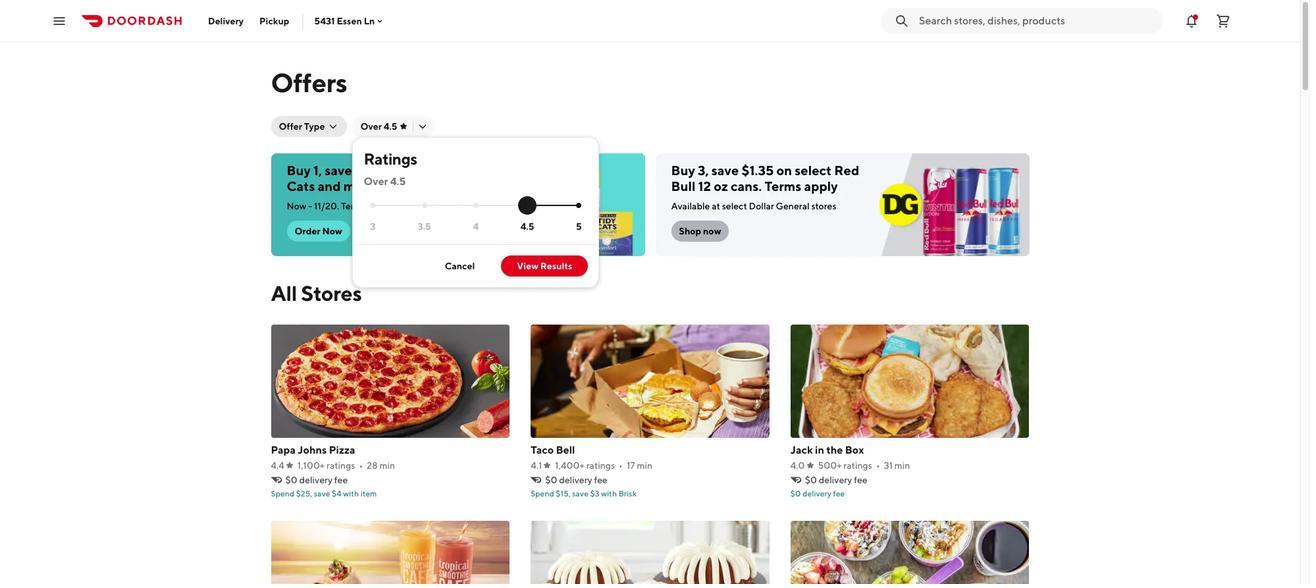 Task type: locate. For each thing, give the bounding box(es) containing it.
select left tidy in the left of the page
[[389, 163, 426, 178]]

delivery button
[[200, 10, 252, 31]]

2 with from the left
[[601, 489, 617, 499]]

min
[[380, 460, 395, 471], [637, 460, 653, 471], [895, 460, 911, 471]]

pickup
[[260, 15, 289, 26]]

buy up cats
[[287, 163, 311, 178]]

12
[[698, 178, 711, 194]]

on
[[371, 163, 386, 178], [777, 163, 792, 178]]

ratings up $3
[[587, 460, 615, 471]]

on inside buy 3, save $1.35 on select red bull 12 oz cans. terms apply
[[777, 163, 792, 178]]

1 horizontal spatial select
[[722, 201, 747, 211]]

2 horizontal spatial ratings
[[844, 460, 873, 471]]

order now
[[295, 226, 342, 236]]

4.5 down ratings
[[390, 175, 406, 188]]

• left 17 on the left bottom of page
[[619, 460, 623, 471]]

1 with from the left
[[343, 489, 359, 499]]

1 buy from the left
[[287, 163, 311, 178]]

view results button
[[501, 256, 588, 277]]

1 horizontal spatial buy
[[671, 163, 695, 178]]

apply up '3'
[[368, 201, 391, 211]]

stores
[[301, 281, 362, 306]]

jack
[[791, 444, 813, 456]]

0 horizontal spatial min
[[380, 460, 395, 471]]

save up and
[[325, 163, 352, 178]]

0 horizontal spatial select
[[389, 163, 426, 178]]

select inside buy 1, save $1 on select tidy cats and more
[[389, 163, 426, 178]]

papa johns pizza
[[271, 444, 355, 456]]

cancel button
[[429, 256, 491, 277]]

spend left $25,
[[271, 489, 295, 499]]

$0 down in
[[805, 475, 817, 485]]

0 horizontal spatial •
[[359, 460, 363, 471]]

buy up bull
[[671, 163, 695, 178]]

save up oz
[[712, 163, 739, 178]]

now left -
[[287, 201, 307, 211]]

1 on from the left
[[371, 163, 386, 178]]

save for $4
[[314, 489, 330, 499]]

save left $3
[[573, 489, 589, 499]]

on right the $1
[[371, 163, 386, 178]]

500+
[[818, 460, 842, 471]]

1 spend from the left
[[271, 489, 295, 499]]

buy inside buy 3, save $1.35 on select red bull 12 oz cans. terms apply
[[671, 163, 695, 178]]

delivery for johns
[[299, 475, 333, 485]]

1 vertical spatial now
[[322, 226, 342, 236]]

ratings down pizza
[[327, 460, 355, 471]]

1 ratings from the left
[[327, 460, 355, 471]]

shop now
[[679, 226, 721, 236]]

with right "$4"
[[343, 489, 359, 499]]

• left 31
[[877, 460, 880, 471]]

save inside buy 3, save $1.35 on select red bull 12 oz cans. terms apply
[[712, 163, 739, 178]]

$0 for taco
[[545, 475, 557, 485]]

open menu image
[[51, 13, 67, 29]]

Store search: begin typing to search for stores available on DoorDash text field
[[919, 14, 1155, 28]]

over up the 3 stars and over "icon"
[[364, 175, 388, 188]]

3.5
[[418, 221, 431, 232]]

$1.35
[[742, 163, 774, 178]]

1 horizontal spatial terms
[[765, 178, 802, 194]]

1 horizontal spatial min
[[637, 460, 653, 471]]

now
[[287, 201, 307, 211], [322, 226, 342, 236]]

fee for jack in the box
[[854, 475, 868, 485]]

spend left $15,
[[531, 489, 554, 499]]

2 horizontal spatial select
[[795, 163, 832, 178]]

1 horizontal spatial spend
[[531, 489, 554, 499]]

1 horizontal spatial with
[[601, 489, 617, 499]]

fee for papa johns pizza
[[334, 475, 348, 485]]

pickup button
[[252, 10, 297, 31]]

0 horizontal spatial buy
[[287, 163, 311, 178]]

over 4.5 down ratings
[[364, 175, 406, 188]]

4.5
[[384, 121, 397, 132], [390, 175, 406, 188], [521, 221, 534, 232]]

1 vertical spatial terms
[[341, 201, 366, 211]]

cancel
[[445, 261, 475, 271]]

over
[[361, 121, 382, 132], [364, 175, 388, 188]]

0 vertical spatial apply
[[805, 178, 838, 194]]

3 stars and over image
[[370, 203, 376, 208]]

0 horizontal spatial apply
[[368, 201, 391, 211]]

3 ratings from the left
[[844, 460, 873, 471]]

0 horizontal spatial ratings
[[327, 460, 355, 471]]

4.5 down 4.5 stars and over image
[[521, 221, 534, 232]]

buy for buy 3, save $1.35 on select red bull 12 oz cans. terms apply
[[671, 163, 695, 178]]

2 spend from the left
[[531, 489, 554, 499]]

0 horizontal spatial spend
[[271, 489, 295, 499]]

1 • from the left
[[359, 460, 363, 471]]

jack in the box
[[791, 444, 864, 456]]

2 on from the left
[[777, 163, 792, 178]]

3
[[370, 221, 376, 232]]

3.5 stars and over image
[[422, 203, 427, 208]]

2 min from the left
[[637, 460, 653, 471]]

1 horizontal spatial ratings
[[587, 460, 615, 471]]

min right 28
[[380, 460, 395, 471]]

and
[[318, 178, 341, 194]]

1 horizontal spatial apply
[[805, 178, 838, 194]]

1,
[[313, 163, 322, 178]]

-
[[308, 201, 312, 211]]

2 vertical spatial 4.5
[[521, 221, 534, 232]]

over inside button
[[361, 121, 382, 132]]

0 horizontal spatial on
[[371, 163, 386, 178]]

over 4.5 button
[[353, 116, 435, 137]]

min for papa johns pizza
[[380, 460, 395, 471]]

on inside buy 1, save $1 on select tidy cats and more
[[371, 163, 386, 178]]

31
[[884, 460, 893, 471]]

general
[[776, 201, 810, 211]]

with right $3
[[601, 489, 617, 499]]

4.4
[[271, 460, 284, 471]]

view
[[517, 261, 539, 271]]

• 17 min
[[619, 460, 653, 471]]

5431 essen ln button
[[314, 15, 385, 26]]

with for taco bell
[[601, 489, 617, 499]]

apply
[[805, 178, 838, 194], [368, 201, 391, 211]]

johns
[[298, 444, 327, 456]]

2 • from the left
[[619, 460, 623, 471]]

2 horizontal spatial min
[[895, 460, 911, 471]]

apply up stores at top
[[805, 178, 838, 194]]

1 min from the left
[[380, 460, 395, 471]]

4
[[473, 221, 479, 232]]

cats
[[287, 178, 315, 194]]

select
[[389, 163, 426, 178], [795, 163, 832, 178], [722, 201, 747, 211]]

$0
[[286, 475, 298, 485], [545, 475, 557, 485], [805, 475, 817, 485], [791, 489, 801, 499]]

17
[[627, 460, 635, 471]]

save for $1.35
[[712, 163, 739, 178]]

fee
[[334, 475, 348, 485], [594, 475, 608, 485], [854, 475, 868, 485], [834, 489, 845, 499]]

select inside buy 3, save $1.35 on select red bull 12 oz cans. terms apply
[[795, 163, 832, 178]]

• left 28
[[359, 460, 363, 471]]

4.5 inside button
[[384, 121, 397, 132]]

$0 up $25,
[[286, 475, 298, 485]]

more
[[344, 178, 375, 194]]

tidy
[[429, 163, 455, 178]]

min right 31
[[895, 460, 911, 471]]

ratings down box
[[844, 460, 873, 471]]

ratings
[[327, 460, 355, 471], [587, 460, 615, 471], [844, 460, 873, 471]]

0 vertical spatial over
[[361, 121, 382, 132]]

0 vertical spatial over 4.5
[[361, 121, 397, 132]]

0 vertical spatial 4.5
[[384, 121, 397, 132]]

2 buy from the left
[[671, 163, 695, 178]]

1 horizontal spatial now
[[322, 226, 342, 236]]

shop now button
[[671, 221, 729, 242]]

min right 17 on the left bottom of page
[[637, 460, 653, 471]]

$0 delivery fee
[[286, 475, 348, 485], [545, 475, 608, 485], [805, 475, 868, 485], [791, 489, 845, 499]]

over 4.5
[[361, 121, 397, 132], [364, 175, 406, 188]]

1 horizontal spatial •
[[619, 460, 623, 471]]

ratings for papa johns pizza
[[327, 460, 355, 471]]

4.5 up ratings
[[384, 121, 397, 132]]

$0 for jack
[[805, 475, 817, 485]]

$0 delivery fee for johns
[[286, 475, 348, 485]]

4 stars and over image
[[473, 203, 479, 208]]

buy for buy 1, save $1 on select tidy cats and more
[[287, 163, 311, 178]]

•
[[359, 460, 363, 471], [619, 460, 623, 471], [877, 460, 880, 471]]

0 horizontal spatial with
[[343, 489, 359, 499]]

taco
[[531, 444, 554, 456]]

select left red
[[795, 163, 832, 178]]

3,
[[698, 163, 709, 178]]

2 ratings from the left
[[587, 460, 615, 471]]

• for taco bell
[[619, 460, 623, 471]]

over up ratings
[[361, 121, 382, 132]]

3 min from the left
[[895, 460, 911, 471]]

taco bell
[[531, 444, 575, 456]]

over 4.5 up ratings
[[361, 121, 397, 132]]

order
[[295, 226, 320, 236]]

buy inside buy 1, save $1 on select tidy cats and more
[[287, 163, 311, 178]]

terms inside buy 3, save $1.35 on select red bull 12 oz cans. terms apply
[[765, 178, 802, 194]]

essen
[[337, 15, 362, 26]]

$3
[[590, 489, 600, 499]]

0 vertical spatial now
[[287, 201, 307, 211]]

on right $1.35
[[777, 163, 792, 178]]

0 vertical spatial terms
[[765, 178, 802, 194]]

save left "$4"
[[314, 489, 330, 499]]

• 28 min
[[359, 460, 395, 471]]

$0 up $15,
[[545, 475, 557, 485]]

terms left the 3 stars and over "icon"
[[341, 201, 366, 211]]

1 horizontal spatial on
[[777, 163, 792, 178]]

2 horizontal spatial •
[[877, 460, 880, 471]]

papa
[[271, 444, 296, 456]]

3 • from the left
[[877, 460, 880, 471]]

now right "order"
[[322, 226, 342, 236]]

delivery
[[299, 475, 333, 485], [559, 475, 593, 485], [819, 475, 853, 485], [803, 489, 832, 499]]

save inside buy 1, save $1 on select tidy cats and more
[[325, 163, 352, 178]]

terms up general
[[765, 178, 802, 194]]

$0 for papa
[[286, 475, 298, 485]]

spend for taco
[[531, 489, 554, 499]]

select right at
[[722, 201, 747, 211]]



Task type: describe. For each thing, give the bounding box(es) containing it.
item
[[361, 489, 377, 499]]

select for red
[[795, 163, 832, 178]]

$25,
[[296, 489, 312, 499]]

$1
[[355, 163, 368, 178]]

in
[[815, 444, 825, 456]]

shop
[[679, 226, 702, 236]]

with for papa johns pizza
[[343, 489, 359, 499]]

5 stars and over image
[[577, 203, 582, 208]]

the
[[827, 444, 843, 456]]

brisk
[[619, 489, 637, 499]]

5
[[576, 221, 582, 232]]

1 vertical spatial apply
[[368, 201, 391, 211]]

$15,
[[556, 489, 571, 499]]

4.0
[[791, 460, 805, 471]]

results
[[541, 261, 573, 271]]

$0 down 4.0 at the bottom of page
[[791, 489, 801, 499]]

offers
[[271, 67, 347, 98]]

offer
[[279, 121, 302, 132]]

5431 essen ln
[[314, 15, 375, 26]]

offer type button
[[271, 116, 347, 137]]

order now button
[[287, 221, 350, 242]]

1,100+
[[298, 460, 325, 471]]

notification bell image
[[1184, 13, 1200, 29]]

spend $25, save $4 with item
[[271, 489, 377, 499]]

$0 delivery fee for in
[[805, 475, 868, 485]]

fee for taco bell
[[594, 475, 608, 485]]

min for taco bell
[[637, 460, 653, 471]]

1 vertical spatial 4.5
[[390, 175, 406, 188]]

1,400+
[[555, 460, 585, 471]]

5431
[[314, 15, 335, 26]]

now
[[703, 226, 721, 236]]

500+ ratings
[[818, 460, 873, 471]]

$4
[[332, 489, 342, 499]]

• for jack in the box
[[877, 460, 880, 471]]

$0 delivery fee for bell
[[545, 475, 608, 485]]

spend for papa
[[271, 489, 295, 499]]

• for papa johns pizza
[[359, 460, 363, 471]]

cans.
[[731, 178, 762, 194]]

all
[[271, 281, 297, 306]]

on for $1.35
[[777, 163, 792, 178]]

dollar
[[749, 201, 774, 211]]

delivery for bell
[[559, 475, 593, 485]]

buy 3, save $1.35 on select red bull 12 oz cans. terms apply
[[671, 163, 860, 194]]

available at select dollar general stores
[[671, 201, 837, 211]]

view results
[[517, 261, 573, 271]]

red
[[835, 163, 860, 178]]

28
[[367, 460, 378, 471]]

offer type
[[279, 121, 325, 132]]

bull
[[671, 178, 696, 194]]

4.1
[[531, 460, 542, 471]]

over 4.5 inside button
[[361, 121, 397, 132]]

now - 11/20. terms apply
[[287, 201, 391, 211]]

1,400+ ratings
[[555, 460, 615, 471]]

min for jack in the box
[[895, 460, 911, 471]]

delivery for in
[[819, 475, 853, 485]]

pizza
[[329, 444, 355, 456]]

type
[[304, 121, 325, 132]]

0 horizontal spatial terms
[[341, 201, 366, 211]]

buy 1, save $1 on select tidy cats and more
[[287, 163, 455, 194]]

1 vertical spatial over 4.5
[[364, 175, 406, 188]]

box
[[845, 444, 864, 456]]

available
[[671, 201, 710, 211]]

at
[[712, 201, 721, 211]]

ratings
[[364, 150, 417, 168]]

ratings for taco bell
[[587, 460, 615, 471]]

oz
[[714, 178, 728, 194]]

4.5 stars and over image
[[525, 203, 530, 208]]

0 horizontal spatial now
[[287, 201, 307, 211]]

save for $3
[[573, 489, 589, 499]]

delivery
[[208, 15, 244, 26]]

• 31 min
[[877, 460, 911, 471]]

1 vertical spatial over
[[364, 175, 388, 188]]

apply inside buy 3, save $1.35 on select red bull 12 oz cans. terms apply
[[805, 178, 838, 194]]

ratings for jack in the box
[[844, 460, 873, 471]]

0 items, open order cart image
[[1216, 13, 1232, 29]]

spend $15, save $3 with brisk
[[531, 489, 637, 499]]

11/20.
[[314, 201, 339, 211]]

all stores
[[271, 281, 362, 306]]

save for $1
[[325, 163, 352, 178]]

1,100+ ratings
[[298, 460, 355, 471]]

select for tidy
[[389, 163, 426, 178]]

stores
[[812, 201, 837, 211]]

bell
[[556, 444, 575, 456]]

on for $1
[[371, 163, 386, 178]]

ln
[[364, 15, 375, 26]]

now inside order now button
[[322, 226, 342, 236]]



Task type: vqa. For each thing, say whether or not it's contained in the screenshot.


